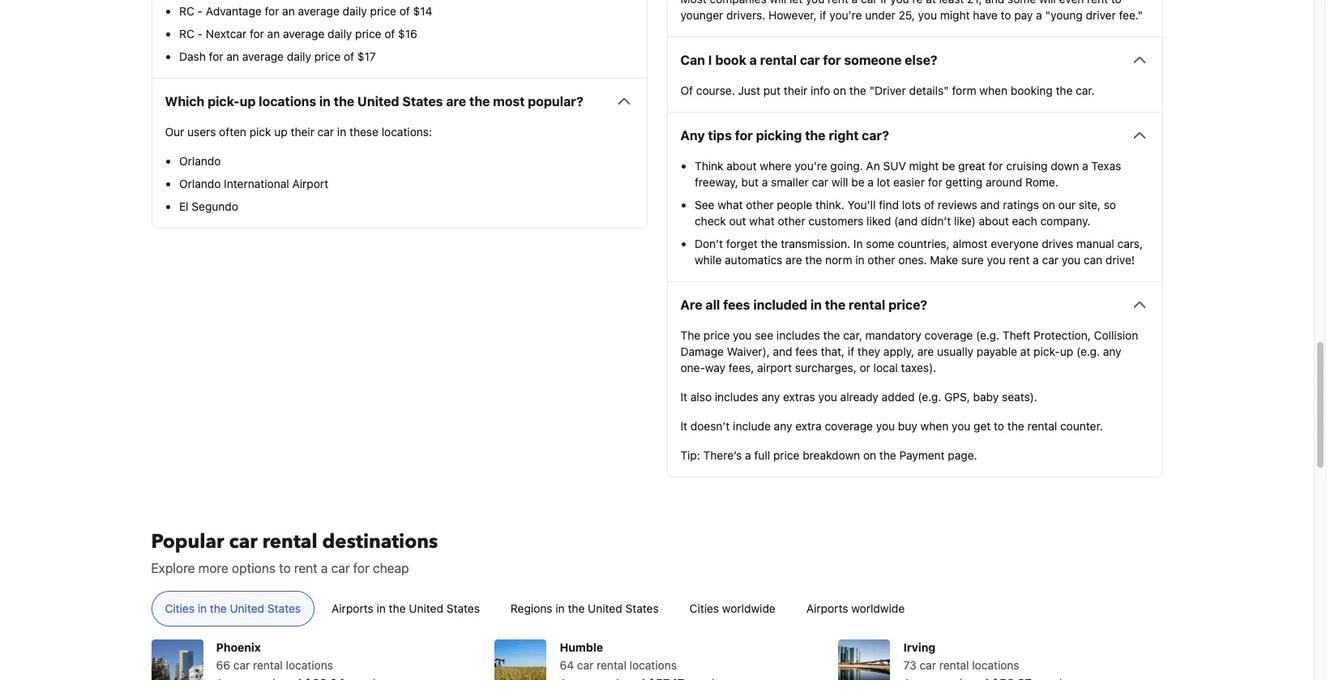 Task type: locate. For each thing, give the bounding box(es) containing it.
the left "driver
[[849, 84, 866, 98]]

their right pick
[[291, 125, 314, 139]]

0 vertical spatial if
[[881, 0, 887, 6]]

norm
[[825, 253, 852, 267]]

pick- inside the price you see includes the car, mandatory coverage (e.g. theft protection, collision damage waiver), and fees that, if they apply, are usually payable at pick-up (e.g. any one-way fees, airport surcharges, or local taxes).
[[1034, 345, 1060, 359]]

on inside the see what other people think. you'll find lots of reviews and ratings on our site, so check out what other customers liked (and didn't like) about each company.
[[1042, 198, 1055, 212]]

0 horizontal spatial you're
[[795, 159, 827, 173]]

worldwide
[[722, 602, 776, 616], [851, 602, 905, 616]]

an for advantage
[[282, 4, 295, 18]]

about inside the see what other people think. you'll find lots of reviews and ratings on our site, so check out what other customers liked (and didn't like) about each company.
[[979, 214, 1009, 228]]

price
[[370, 4, 396, 18], [355, 27, 381, 41], [314, 50, 341, 63], [704, 329, 730, 342], [773, 449, 800, 462]]

car inside most companies will let you rent a car if you're at least 21, and some will even rent to younger drivers. however, if you're under 25, you might have to pay a "young driver fee."
[[861, 0, 878, 6]]

usually
[[937, 345, 974, 359]]

if inside the price you see includes the car, mandatory coverage (e.g. theft protection, collision damage waiver), and fees that, if they apply, are usually payable at pick-up (e.g. any one-way fees, airport surcharges, or local taxes).
[[848, 345, 855, 359]]

a right book
[[750, 53, 757, 68]]

a right let
[[852, 0, 858, 6]]

united down cheap
[[409, 602, 443, 616]]

most companies will let you rent a car if you're at least 21, and some will even rent to younger drivers. however, if you're under 25, you might have to pay a "young driver fee."
[[681, 0, 1143, 22]]

find
[[879, 198, 899, 212]]

0 vertical spatial (e.g.
[[976, 329, 1000, 342]]

our
[[165, 125, 184, 139]]

car up options
[[229, 529, 258, 556]]

up inside the price you see includes the car, mandatory coverage (e.g. theft protection, collision damage waiver), and fees that, if they apply, are usually payable at pick-up (e.g. any one-way fees, airport surcharges, or local taxes).
[[1060, 345, 1073, 359]]

2 airports from the left
[[806, 602, 848, 616]]

1 horizontal spatial airports
[[806, 602, 848, 616]]

rental inside dropdown button
[[849, 298, 885, 312]]

full
[[754, 449, 770, 462]]

airports up cheap car rental in irving 'image'
[[806, 602, 848, 616]]

the down it doesn't include any extra coverage you buy when you get to the rental counter.
[[879, 449, 896, 462]]

will down going.
[[832, 175, 848, 189]]

picking
[[756, 128, 802, 143]]

average for advantage
[[298, 4, 340, 18]]

an
[[282, 4, 295, 18], [267, 27, 280, 41], [226, 50, 239, 63]]

2 it from the top
[[681, 419, 687, 433]]

rental down 'phoenix'
[[253, 658, 283, 672]]

1 vertical spatial average
[[283, 27, 325, 41]]

1 rc from the top
[[179, 4, 194, 18]]

a down everyone
[[1033, 253, 1039, 267]]

advantage
[[206, 4, 262, 18]]

rental inside irving 73 car rental locations
[[939, 658, 969, 672]]

you right 25, on the top right
[[918, 8, 937, 22]]

cities inside button
[[690, 602, 719, 616]]

0 horizontal spatial airports
[[332, 602, 374, 616]]

1 vertical spatial it
[[681, 419, 687, 433]]

an up rc - nextcar for an average daily price of $16
[[282, 4, 295, 18]]

rent up driver at top right
[[1087, 0, 1108, 6]]

1 vertical spatial coverage
[[825, 419, 873, 433]]

people
[[777, 198, 813, 212]]

a left full
[[745, 449, 751, 462]]

users
[[187, 125, 216, 139]]

average down rc - advantage for an average daily price of $14
[[283, 27, 325, 41]]

0 horizontal spatial cities
[[165, 602, 195, 616]]

fees right all
[[723, 298, 750, 312]]

car down drives at the right top
[[1042, 253, 1059, 267]]

0 horizontal spatial pick-
[[208, 94, 240, 109]]

0 vertical spatial it
[[681, 390, 687, 404]]

1 vertical spatial their
[[291, 125, 314, 139]]

2 horizontal spatial you're
[[890, 0, 923, 6]]

on for page.
[[863, 449, 876, 462]]

daily for $16
[[328, 27, 352, 41]]

great
[[958, 159, 986, 173]]

0 horizontal spatial might
[[909, 159, 939, 173]]

average up rc - nextcar for an average daily price of $16
[[298, 4, 340, 18]]

2 orlando from the top
[[179, 177, 221, 191]]

united inside 'button'
[[409, 602, 443, 616]]

car up under
[[861, 0, 878, 6]]

regions in the united states button
[[497, 591, 673, 627]]

it doesn't include any extra coverage you buy when you get to the rental counter.
[[681, 419, 1103, 433]]

even
[[1059, 0, 1084, 6]]

some inside don't forget the transmission. in some countries, almost everyone drives manual cars, while automatics are the norm in other ones. make sure you rent a car you can drive!
[[866, 237, 895, 251]]

2 cities from the left
[[690, 602, 719, 616]]

the up "car,"
[[825, 298, 846, 312]]

1 worldwide from the left
[[722, 602, 776, 616]]

includes down fees,
[[715, 390, 759, 404]]

0 vertical spatial are
[[446, 94, 466, 109]]

explore
[[151, 561, 195, 576]]

- for advantage
[[198, 4, 203, 18]]

when right buy
[[921, 419, 949, 433]]

and
[[985, 0, 1005, 6], [981, 198, 1000, 212], [773, 345, 792, 359]]

of left $17
[[344, 50, 354, 63]]

1 it from the top
[[681, 390, 687, 404]]

getting
[[946, 175, 983, 189]]

0 vertical spatial daily
[[343, 4, 367, 18]]

1 vertical spatial pick-
[[1034, 345, 1060, 359]]

theft
[[1003, 329, 1031, 342]]

airports down cheap
[[332, 602, 374, 616]]

states inside dropdown button
[[402, 94, 443, 109]]

for left cheap
[[353, 561, 370, 576]]

2 horizontal spatial an
[[282, 4, 295, 18]]

other down but
[[746, 198, 774, 212]]

their
[[784, 84, 808, 98], [291, 125, 314, 139]]

it left 'also'
[[681, 390, 687, 404]]

2 vertical spatial on
[[863, 449, 876, 462]]

down
[[1051, 159, 1079, 173]]

1 vertical spatial on
[[1042, 198, 1055, 212]]

you're up 25, on the top right
[[890, 0, 923, 6]]

0 horizontal spatial at
[[926, 0, 936, 6]]

on left our
[[1042, 198, 1055, 212]]

payable
[[977, 345, 1017, 359]]

an for nextcar
[[267, 27, 280, 41]]

the inside the price you see includes the car, mandatory coverage (e.g. theft protection, collision damage waiver), and fees that, if they apply, are usually payable at pick-up (e.g. any one-way fees, airport surcharges, or local taxes).
[[823, 329, 840, 342]]

2 vertical spatial are
[[918, 345, 934, 359]]

1 vertical spatial about
[[979, 214, 1009, 228]]

up inside dropdown button
[[240, 94, 256, 109]]

freeway,
[[695, 175, 738, 189]]

0 horizontal spatial up
[[240, 94, 256, 109]]

there's
[[703, 449, 742, 462]]

daily down rc - nextcar for an average daily price of $16
[[287, 50, 311, 63]]

be down going.
[[851, 175, 865, 189]]

in right 'included' on the top right
[[811, 298, 822, 312]]

our users often pick up their car in these locations:
[[165, 125, 432, 139]]

it
[[681, 390, 687, 404], [681, 419, 687, 433]]

however,
[[768, 8, 817, 22]]

0 horizontal spatial (e.g.
[[918, 390, 941, 404]]

the up that,
[[823, 329, 840, 342]]

popular?
[[528, 94, 583, 109]]

worldwide inside button
[[851, 602, 905, 616]]

orlando down users
[[179, 154, 221, 168]]

united up humble
[[588, 602, 622, 616]]

in inside dropdown button
[[811, 298, 822, 312]]

and inside most companies will let you rent a car if you're at least 21, and some will even rent to younger drivers. however, if you're under 25, you might have to pay a "young driver fee."
[[985, 0, 1005, 6]]

includes inside the price you see includes the car, mandatory coverage (e.g. theft protection, collision damage waiver), and fees that, if they apply, are usually payable at pick-up (e.g. any one-way fees, airport surcharges, or local taxes).
[[777, 329, 820, 342]]

rental inside phoenix 66 car rental locations
[[253, 658, 283, 672]]

1 horizontal spatial pick-
[[1034, 345, 1060, 359]]

2 worldwide from the left
[[851, 602, 905, 616]]

states up humble 64 car rental locations
[[625, 602, 659, 616]]

coverage inside the price you see includes the car, mandatory coverage (e.g. theft protection, collision damage waiver), and fees that, if they apply, are usually payable at pick-up (e.g. any one-way fees, airport surcharges, or local taxes).
[[925, 329, 973, 342]]

smaller
[[771, 175, 809, 189]]

daily up $17
[[343, 4, 367, 18]]

1 orlando from the top
[[179, 154, 221, 168]]

some up pay
[[1008, 0, 1036, 6]]

rental inside dropdown button
[[760, 53, 797, 68]]

if
[[881, 0, 887, 6], [820, 8, 826, 22], [848, 345, 855, 359]]

1 horizontal spatial if
[[848, 345, 855, 359]]

make
[[930, 253, 958, 267]]

just
[[738, 84, 760, 98]]

1 - from the top
[[198, 4, 203, 18]]

2 vertical spatial and
[[773, 345, 792, 359]]

1 vertical spatial and
[[981, 198, 1000, 212]]

other left ones.
[[868, 253, 895, 267]]

rental inside popular car rental destinations explore more options to rent a car for cheap
[[262, 529, 317, 556]]

price up damage
[[704, 329, 730, 342]]

about
[[727, 159, 757, 173], [979, 214, 1009, 228]]

are inside don't forget the transmission. in some countries, almost everyone drives manual cars, while automatics are the norm in other ones. make sure you rent a car you can drive!
[[786, 253, 802, 267]]

includes down are all fees included in the rental price?
[[777, 329, 820, 342]]

0 horizontal spatial worldwide
[[722, 602, 776, 616]]

1 vertical spatial what
[[749, 214, 775, 228]]

price right full
[[773, 449, 800, 462]]

of left $16 at the top of the page
[[384, 27, 395, 41]]

states up phoenix 66 car rental locations
[[267, 602, 301, 616]]

any left extras
[[762, 390, 780, 404]]

2 horizontal spatial will
[[1039, 0, 1056, 6]]

extras
[[783, 390, 815, 404]]

you inside the price you see includes the car, mandatory coverage (e.g. theft protection, collision damage waiver), and fees that, if they apply, are usually payable at pick-up (e.g. any one-way fees, airport surcharges, or local taxes).
[[733, 329, 752, 342]]

1 vertical spatial are
[[786, 253, 802, 267]]

0 vertical spatial orlando
[[179, 154, 221, 168]]

or
[[860, 361, 871, 375]]

0 horizontal spatial on
[[833, 84, 846, 98]]

any for it doesn't include any extra coverage you buy when you get to the rental counter.
[[774, 419, 792, 433]]

fees inside the price you see includes the car, mandatory coverage (e.g. theft protection, collision damage waiver), and fees that, if they apply, are usually payable at pick-up (e.g. any one-way fees, airport surcharges, or local taxes).
[[795, 345, 818, 359]]

rent inside don't forget the transmission. in some countries, almost everyone drives manual cars, while automatics are the norm in other ones. make sure you rent a car you can drive!
[[1009, 253, 1030, 267]]

1 horizontal spatial might
[[940, 8, 970, 22]]

our
[[1058, 198, 1076, 212]]

and up airport
[[773, 345, 792, 359]]

about up but
[[727, 159, 757, 173]]

1 horizontal spatial on
[[863, 449, 876, 462]]

else?
[[905, 53, 938, 68]]

2 horizontal spatial up
[[1060, 345, 1073, 359]]

$16
[[398, 27, 417, 41]]

taxes).
[[901, 361, 936, 375]]

0 vertical spatial up
[[240, 94, 256, 109]]

rc - nextcar for an average daily price of $16
[[179, 27, 417, 41]]

airports worldwide
[[806, 602, 905, 616]]

of inside the see what other people think. you'll find lots of reviews and ratings on our site, so check out what other customers liked (and didn't like) about each company.
[[924, 198, 935, 212]]

other down people
[[778, 214, 806, 228]]

at left least
[[926, 0, 936, 6]]

tab list containing cities in the united states
[[138, 591, 1176, 628]]

airports inside "airports in the united states" 'button'
[[332, 602, 374, 616]]

2 vertical spatial if
[[848, 345, 855, 359]]

0 horizontal spatial coverage
[[825, 419, 873, 433]]

2 horizontal spatial are
[[918, 345, 934, 359]]

are up taxes).
[[918, 345, 934, 359]]

on down it doesn't include any extra coverage you buy when you get to the rental counter.
[[863, 449, 876, 462]]

humble
[[560, 641, 603, 654]]

2 vertical spatial you're
[[795, 159, 827, 173]]

0 vertical spatial average
[[298, 4, 340, 18]]

1 vertical spatial fees
[[795, 345, 818, 359]]

1 horizontal spatial fees
[[795, 345, 818, 359]]

any left extra
[[774, 419, 792, 433]]

1 vertical spatial some
[[866, 237, 895, 251]]

out
[[729, 214, 746, 228]]

worldwide inside button
[[722, 602, 776, 616]]

cheap car rental in irving image
[[839, 640, 890, 680]]

0 vertical spatial when
[[980, 84, 1008, 98]]

of
[[399, 4, 410, 18], [384, 27, 395, 41], [344, 50, 354, 63], [924, 198, 935, 212]]

1 horizontal spatial when
[[980, 84, 1008, 98]]

put
[[763, 84, 781, 98]]

an
[[866, 159, 880, 173]]

2 vertical spatial an
[[226, 50, 239, 63]]

0 vertical spatial and
[[985, 0, 1005, 6]]

a right down
[[1082, 159, 1088, 173]]

(e.g. down protection,
[[1077, 345, 1100, 359]]

humble 64 car rental locations
[[560, 641, 677, 672]]

on for details"
[[833, 84, 846, 98]]

might inside 'think about where you're going. an suv might be great for cruising down a texas freeway, but a smaller car will be a lot easier for getting around rome.'
[[909, 159, 939, 173]]

in down cheap
[[377, 602, 386, 616]]

united up these
[[357, 94, 399, 109]]

the left car.
[[1056, 84, 1073, 98]]

cruising
[[1006, 159, 1048, 173]]

2 vertical spatial any
[[774, 419, 792, 433]]

locations for irving
[[972, 658, 1019, 672]]

are inside dropdown button
[[446, 94, 466, 109]]

0 horizontal spatial includes
[[715, 390, 759, 404]]

1 vertical spatial any
[[762, 390, 780, 404]]

rent down everyone
[[1009, 253, 1030, 267]]

younger
[[681, 8, 723, 22]]

car down 'phoenix'
[[233, 658, 250, 672]]

1 vertical spatial at
[[1020, 345, 1031, 359]]

the down cheap
[[389, 602, 406, 616]]

0 horizontal spatial what
[[718, 198, 743, 212]]

0 vertical spatial -
[[198, 4, 203, 18]]

airports for airports in the united states
[[332, 602, 374, 616]]

2 vertical spatial up
[[1060, 345, 1073, 359]]

the inside dropdown button
[[805, 128, 826, 143]]

the
[[681, 329, 701, 342]]

might up easier
[[909, 159, 939, 173]]

2 horizontal spatial if
[[881, 0, 887, 6]]

pick- inside dropdown button
[[208, 94, 240, 109]]

one-
[[681, 361, 705, 375]]

drivers.
[[726, 8, 765, 22]]

about inside 'think about where you're going. an suv might be great for cruising down a texas freeway, but a smaller car will be a lot easier for getting around rome.'
[[727, 159, 757, 173]]

1 vertical spatial other
[[778, 214, 806, 228]]

car inside dropdown button
[[800, 53, 820, 68]]

at inside most companies will let you rent a car if you're at least 21, and some will even rent to younger drivers. however, if you're under 25, you might have to pay a "young driver fee."
[[926, 0, 936, 6]]

1 horizontal spatial some
[[1008, 0, 1036, 6]]

can
[[681, 53, 705, 68]]

states for airports in the united states
[[446, 602, 480, 616]]

about right like)
[[979, 214, 1009, 228]]

0 vertical spatial might
[[940, 8, 970, 22]]

airports for airports worldwide
[[806, 602, 848, 616]]

what right out
[[749, 214, 775, 228]]

can i book a rental car for someone else? button
[[681, 50, 1149, 70]]

it left the doesn't
[[681, 419, 687, 433]]

rental up put
[[760, 53, 797, 68]]

orlando
[[179, 154, 221, 168], [179, 177, 221, 191]]

at down theft
[[1020, 345, 1031, 359]]

if down "car,"
[[848, 345, 855, 359]]

1 vertical spatial an
[[267, 27, 280, 41]]

car up think.
[[812, 175, 828, 189]]

0 vertical spatial any
[[1103, 345, 1122, 359]]

orlando for orlando
[[179, 154, 221, 168]]

their right put
[[784, 84, 808, 98]]

locations inside phoenix 66 car rental locations
[[286, 658, 333, 672]]

car inside humble 64 car rental locations
[[577, 658, 594, 672]]

and inside the price you see includes the car, mandatory coverage (e.g. theft protection, collision damage waiver), and fees that, if they apply, are usually payable at pick-up (e.g. any one-way fees, airport surcharges, or local taxes).
[[773, 345, 792, 359]]

2 horizontal spatial other
[[868, 253, 895, 267]]

tab list
[[138, 591, 1176, 628]]

-
[[198, 4, 203, 18], [198, 27, 203, 41]]

2 horizontal spatial on
[[1042, 198, 1055, 212]]

like)
[[954, 214, 976, 228]]

you're left under
[[830, 8, 862, 22]]

rental
[[760, 53, 797, 68], [849, 298, 885, 312], [1027, 419, 1057, 433], [262, 529, 317, 556], [253, 658, 283, 672], [597, 658, 627, 672], [939, 658, 969, 672]]

don't
[[695, 237, 723, 251]]

airports inside "airports worldwide" button
[[806, 602, 848, 616]]

regions
[[511, 602, 553, 616]]

companies
[[710, 0, 767, 6]]

cities inside button
[[165, 602, 195, 616]]

the left right
[[805, 128, 826, 143]]

of up didn't
[[924, 198, 935, 212]]

0 horizontal spatial are
[[446, 94, 466, 109]]

locations inside irving 73 car rental locations
[[972, 658, 1019, 672]]

which
[[165, 94, 205, 109]]

might inside most companies will let you rent a car if you're at least 21, and some will even rent to younger drivers. however, if you're under 25, you might have to pay a "young driver fee."
[[940, 8, 970, 22]]

up up pick
[[240, 94, 256, 109]]

if right however,
[[820, 8, 826, 22]]

2 vertical spatial average
[[242, 50, 284, 63]]

0 horizontal spatial fees
[[723, 298, 750, 312]]

any down the 'collision'
[[1103, 345, 1122, 359]]

0 vertical spatial rc
[[179, 4, 194, 18]]

automatics
[[725, 253, 783, 267]]

rc for rc - nextcar for an average daily price of $16
[[179, 27, 194, 41]]

for inside popular car rental destinations explore more options to rent a car for cheap
[[353, 561, 370, 576]]

cities worldwide button
[[676, 591, 789, 627]]

some right in
[[866, 237, 895, 251]]

i
[[708, 53, 712, 68]]

1 airports from the left
[[332, 602, 374, 616]]

21,
[[967, 0, 982, 6]]

what up out
[[718, 198, 743, 212]]

when right "form"
[[980, 84, 1008, 98]]

if up under
[[881, 0, 887, 6]]

in up our users often pick up their car in these locations:
[[319, 94, 331, 109]]

at
[[926, 0, 936, 6], [1020, 345, 1031, 359]]

in right 'regions'
[[556, 602, 565, 616]]

2 horizontal spatial (e.g.
[[1077, 345, 1100, 359]]

0 vertical spatial be
[[942, 159, 955, 173]]

also
[[691, 390, 712, 404]]

1 horizontal spatial at
[[1020, 345, 1031, 359]]

1 horizontal spatial coverage
[[925, 329, 973, 342]]

2 rc from the top
[[179, 27, 194, 41]]

average
[[298, 4, 340, 18], [283, 27, 325, 41], [242, 50, 284, 63]]

cheap car rental in humble image
[[495, 640, 547, 680]]

2 vertical spatial other
[[868, 253, 895, 267]]

0 horizontal spatial about
[[727, 159, 757, 173]]

of
[[681, 84, 693, 98]]

car inside irving 73 car rental locations
[[920, 658, 936, 672]]

the up these
[[334, 94, 354, 109]]

nextcar
[[206, 27, 247, 41]]

ones.
[[898, 253, 927, 267]]

1 cities from the left
[[165, 602, 195, 616]]

0 horizontal spatial when
[[921, 419, 949, 433]]

0 vertical spatial on
[[833, 84, 846, 98]]

in inside dropdown button
[[319, 94, 331, 109]]

66
[[216, 658, 230, 672]]

2 - from the top
[[198, 27, 203, 41]]

1 horizontal spatial are
[[786, 253, 802, 267]]

an down nextcar
[[226, 50, 239, 63]]

they
[[858, 345, 880, 359]]

drives
[[1042, 237, 1074, 251]]

1 horizontal spatial includes
[[777, 329, 820, 342]]

locations inside humble 64 car rental locations
[[630, 658, 677, 672]]

protection,
[[1034, 329, 1091, 342]]

0 vertical spatial about
[[727, 159, 757, 173]]

0 vertical spatial includes
[[777, 329, 820, 342]]

an up dash for an average daily price of $17
[[267, 27, 280, 41]]

0 vertical spatial at
[[926, 0, 936, 6]]

1 horizontal spatial other
[[778, 214, 806, 228]]

1 horizontal spatial an
[[267, 27, 280, 41]]

states inside 'button'
[[446, 602, 480, 616]]

0 horizontal spatial some
[[866, 237, 895, 251]]

to right options
[[279, 561, 291, 576]]



Task type: vqa. For each thing, say whether or not it's contained in the screenshot.
the 'plenty'
no



Task type: describe. For each thing, give the bounding box(es) containing it.
0 horizontal spatial will
[[770, 0, 787, 6]]

are inside the price you see includes the car, mandatory coverage (e.g. theft protection, collision damage waiver), and fees that, if they apply, are usually payable at pick-up (e.g. any one-way fees, airport surcharges, or local taxes).
[[918, 345, 934, 359]]

the down seats). on the bottom right of the page
[[1007, 419, 1024, 433]]

can i book a rental car for someone else?
[[681, 53, 938, 68]]

counter.
[[1060, 419, 1103, 433]]

added
[[882, 390, 915, 404]]

in
[[854, 237, 863, 251]]

car left these
[[318, 125, 334, 139]]

info
[[811, 84, 830, 98]]

breakdown
[[803, 449, 860, 462]]

manual
[[1077, 237, 1114, 251]]

2 vertical spatial daily
[[287, 50, 311, 63]]

- for nextcar
[[198, 27, 203, 41]]

rental down seats). on the bottom right of the page
[[1027, 419, 1057, 433]]

daily for $14
[[343, 4, 367, 18]]

73
[[903, 658, 917, 672]]

locations for humble
[[630, 658, 677, 672]]

tip: there's a full price breakdown on the payment page.
[[681, 449, 977, 462]]

it for it also includes any extras you already added (e.g. gps, baby seats).
[[681, 390, 687, 404]]

airports in the united states
[[332, 602, 480, 616]]

locations inside dropdown button
[[259, 94, 316, 109]]

cities in the united states
[[165, 602, 301, 616]]

where
[[760, 159, 792, 173]]

the down transmission.
[[805, 253, 822, 267]]

around
[[986, 175, 1022, 189]]

the left the 'most'
[[469, 94, 490, 109]]

you left get
[[952, 419, 971, 433]]

cities for cities in the united states
[[165, 602, 195, 616]]

el segundo
[[179, 200, 238, 213]]

united for cities in the united states
[[230, 602, 264, 616]]

you right extras
[[818, 390, 837, 404]]

of for rc - nextcar for an average daily price of $16
[[384, 27, 395, 41]]

the up humble
[[568, 602, 585, 616]]

0 horizontal spatial their
[[291, 125, 314, 139]]

think.
[[816, 198, 845, 212]]

easier
[[893, 175, 925, 189]]

airport
[[292, 177, 328, 191]]

most
[[493, 94, 525, 109]]

so
[[1104, 198, 1116, 212]]

irving
[[903, 641, 936, 654]]

going.
[[830, 159, 863, 173]]

seats).
[[1002, 390, 1038, 404]]

included
[[753, 298, 807, 312]]

1 vertical spatial if
[[820, 8, 826, 22]]

64
[[560, 658, 574, 672]]

states for cities in the united states
[[267, 602, 301, 616]]

some inside most companies will let you rent a car if you're at least 21, and some will even rent to younger drivers. however, if you're under 25, you might have to pay a "young driver fee."
[[1008, 0, 1036, 6]]

united for regions in the united states
[[588, 602, 622, 616]]

worldwide for cities worldwide
[[722, 602, 776, 616]]

a inside popular car rental destinations explore more options to rent a car for cheap
[[321, 561, 328, 576]]

for right dash
[[209, 50, 223, 63]]

you right sure
[[987, 253, 1006, 267]]

rent right let
[[828, 0, 849, 6]]

1 vertical spatial (e.g.
[[1077, 345, 1100, 359]]

airport
[[757, 361, 792, 375]]

united for airports in the united states
[[409, 602, 443, 616]]

company.
[[1040, 214, 1091, 228]]

tip:
[[681, 449, 700, 462]]

are all fees included in the rental price?
[[681, 298, 927, 312]]

most
[[681, 0, 707, 6]]

pay
[[1014, 8, 1033, 22]]

car down destinations on the left of page
[[331, 561, 350, 576]]

car inside 'think about where you're going. an suv might be great for cruising down a texas freeway, but a smaller car will be a lot easier for getting around rome.'
[[812, 175, 828, 189]]

locations for phoenix
[[286, 658, 333, 672]]

buy
[[898, 419, 918, 433]]

for up rc - nextcar for an average daily price of $16
[[265, 4, 279, 18]]

car?
[[862, 128, 889, 143]]

other inside don't forget the transmission. in some countries, almost everyone drives manual cars, while automatics are the norm in other ones. make sure you rent a car you can drive!
[[868, 253, 895, 267]]

a inside don't forget the transmission. in some countries, almost everyone drives manual cars, while automatics are the norm in other ones. make sure you rent a car you can drive!
[[1033, 253, 1039, 267]]

have
[[973, 8, 998, 22]]

international
[[224, 177, 289, 191]]

price left $14
[[370, 4, 396, 18]]

least
[[939, 0, 964, 6]]

0 horizontal spatial be
[[851, 175, 865, 189]]

united inside dropdown button
[[357, 94, 399, 109]]

airports worldwide button
[[793, 591, 919, 627]]

car inside phoenix 66 car rental locations
[[233, 658, 250, 672]]

for right easier
[[928, 175, 942, 189]]

a inside dropdown button
[[750, 53, 757, 68]]

any inside the price you see includes the car, mandatory coverage (e.g. theft protection, collision damage waiver), and fees that, if they apply, are usually payable at pick-up (e.g. any one-way fees, airport surcharges, or local taxes).
[[1103, 345, 1122, 359]]

these
[[349, 125, 379, 139]]

you left buy
[[876, 419, 895, 433]]

local
[[874, 361, 898, 375]]

cheap
[[373, 561, 409, 576]]

you right let
[[806, 0, 825, 6]]

will inside 'think about where you're going. an suv might be great for cruising down a texas freeway, but a smaller car will be a lot easier for getting around rome.'
[[832, 175, 848, 189]]

0 horizontal spatial an
[[226, 50, 239, 63]]

rc - advantage for an average daily price of $14
[[179, 4, 433, 18]]

the inside 'button'
[[389, 602, 406, 616]]

see
[[755, 329, 773, 342]]

think
[[695, 159, 724, 173]]

which pick-up locations in the united states are the most popular? button
[[165, 92, 634, 111]]

a right but
[[762, 175, 768, 189]]

fee."
[[1119, 8, 1143, 22]]

check
[[695, 214, 726, 228]]

1 vertical spatial includes
[[715, 390, 759, 404]]

in left these
[[337, 125, 346, 139]]

1 horizontal spatial what
[[749, 214, 775, 228]]

for up around
[[989, 159, 1003, 173]]

countries,
[[898, 237, 950, 251]]

for up dash for an average daily price of $17
[[250, 27, 264, 41]]

of course. just put their info on the "driver details" form when booking the car.
[[681, 84, 1095, 98]]

any for it also includes any extras you already added (e.g. gps, baby seats).
[[762, 390, 780, 404]]

you down drives at the right top
[[1062, 253, 1081, 267]]

the down more
[[210, 602, 227, 616]]

of for see what other people think. you'll find lots of reviews and ratings on our site, so check out what other customers liked (and didn't like) about each company.
[[924, 198, 935, 212]]

ratings
[[1003, 198, 1039, 212]]

options
[[232, 561, 276, 576]]

0 vertical spatial other
[[746, 198, 774, 212]]

surcharges,
[[795, 361, 857, 375]]

gps,
[[944, 390, 970, 404]]

average for nextcar
[[283, 27, 325, 41]]

but
[[741, 175, 759, 189]]

and inside the see what other people think. you'll find lots of reviews and ratings on our site, so check out what other customers liked (and didn't like) about each company.
[[981, 198, 1000, 212]]

"young
[[1045, 8, 1083, 22]]

extra
[[795, 419, 822, 433]]

course.
[[696, 84, 735, 98]]

don't forget the transmission. in some countries, almost everyone drives manual cars, while automatics are the norm in other ones. make sure you rent a car you can drive!
[[695, 237, 1143, 267]]

baby
[[973, 390, 999, 404]]

in inside 'button'
[[377, 602, 386, 616]]

suv
[[883, 159, 906, 173]]

car.
[[1076, 84, 1095, 98]]

worldwide for airports worldwide
[[851, 602, 905, 616]]

orlando for orlando international airport
[[179, 177, 221, 191]]

for up info at right
[[823, 53, 841, 68]]

rental inside humble 64 car rental locations
[[597, 658, 627, 672]]

in down more
[[198, 602, 207, 616]]

to inside popular car rental destinations explore more options to rent a car for cheap
[[279, 561, 291, 576]]

price?
[[888, 298, 927, 312]]

rent inside popular car rental destinations explore more options to rent a car for cheap
[[294, 561, 318, 576]]

you're inside 'think about where you're going. an suv might be great for cruising down a texas freeway, but a smaller car will be a lot easier for getting around rome.'
[[795, 159, 827, 173]]

of for rc - advantage for an average daily price of $14
[[399, 4, 410, 18]]

payment
[[899, 449, 945, 462]]

1 horizontal spatial (e.g.
[[976, 329, 1000, 342]]

a left lot on the top right of the page
[[868, 175, 874, 189]]

1 vertical spatial up
[[274, 125, 288, 139]]

2 vertical spatial (e.g.
[[918, 390, 941, 404]]

the up the automatics
[[761, 237, 778, 251]]

texas
[[1091, 159, 1121, 173]]

to left pay
[[1001, 8, 1011, 22]]

the inside dropdown button
[[825, 298, 846, 312]]

it for it doesn't include any extra coverage you buy when you get to the rental counter.
[[681, 419, 687, 433]]

under
[[865, 8, 896, 22]]

rc for rc - advantage for an average daily price of $14
[[179, 4, 194, 18]]

get
[[974, 419, 991, 433]]

liked
[[867, 214, 891, 228]]

fees inside dropdown button
[[723, 298, 750, 312]]

include
[[733, 419, 771, 433]]

regions in the united states
[[511, 602, 659, 616]]

you'll
[[848, 198, 876, 212]]

tips
[[708, 128, 732, 143]]

price up $17
[[355, 27, 381, 41]]

to right get
[[994, 419, 1004, 433]]

mandatory
[[865, 329, 922, 342]]

see
[[695, 198, 715, 212]]

1 vertical spatial when
[[921, 419, 949, 433]]

price inside the price you see includes the car, mandatory coverage (e.g. theft protection, collision damage waiver), and fees that, if they apply, are usually payable at pick-up (e.g. any one-way fees, airport surcharges, or local taxes).
[[704, 329, 730, 342]]

car inside don't forget the transmission. in some countries, almost everyone drives manual cars, while automatics are the norm in other ones. make sure you rent a car you can drive!
[[1042, 253, 1059, 267]]

1 horizontal spatial you're
[[830, 8, 862, 22]]

let
[[790, 0, 803, 6]]

book
[[715, 53, 747, 68]]

see what other people think. you'll find lots of reviews and ratings on our site, so check out what other customers liked (and didn't like) about each company.
[[695, 198, 1116, 228]]

0 vertical spatial their
[[784, 84, 808, 98]]

0 vertical spatial what
[[718, 198, 743, 212]]

a right pay
[[1036, 8, 1042, 22]]

at inside the price you see includes the car, mandatory coverage (e.g. theft protection, collision damage waiver), and fees that, if they apply, are usually payable at pick-up (e.g. any one-way fees, airport surcharges, or local taxes).
[[1020, 345, 1031, 359]]

cheap car rental in phoenix image
[[151, 640, 203, 680]]

often
[[219, 125, 246, 139]]

"driver
[[869, 84, 906, 98]]

apply,
[[884, 345, 914, 359]]

cities for cities worldwide
[[690, 602, 719, 616]]

price down rc - nextcar for an average daily price of $16
[[314, 50, 341, 63]]

in inside don't forget the transmission. in some countries, almost everyone drives manual cars, while automatics are the norm in other ones. make sure you rent a car you can drive!
[[855, 253, 865, 267]]

forget
[[726, 237, 758, 251]]

for right the tips
[[735, 128, 753, 143]]

to up fee."
[[1111, 0, 1122, 6]]

states for regions in the united states
[[625, 602, 659, 616]]

0 vertical spatial you're
[[890, 0, 923, 6]]

1 horizontal spatial be
[[942, 159, 955, 173]]

lot
[[877, 175, 890, 189]]

collision
[[1094, 329, 1138, 342]]



